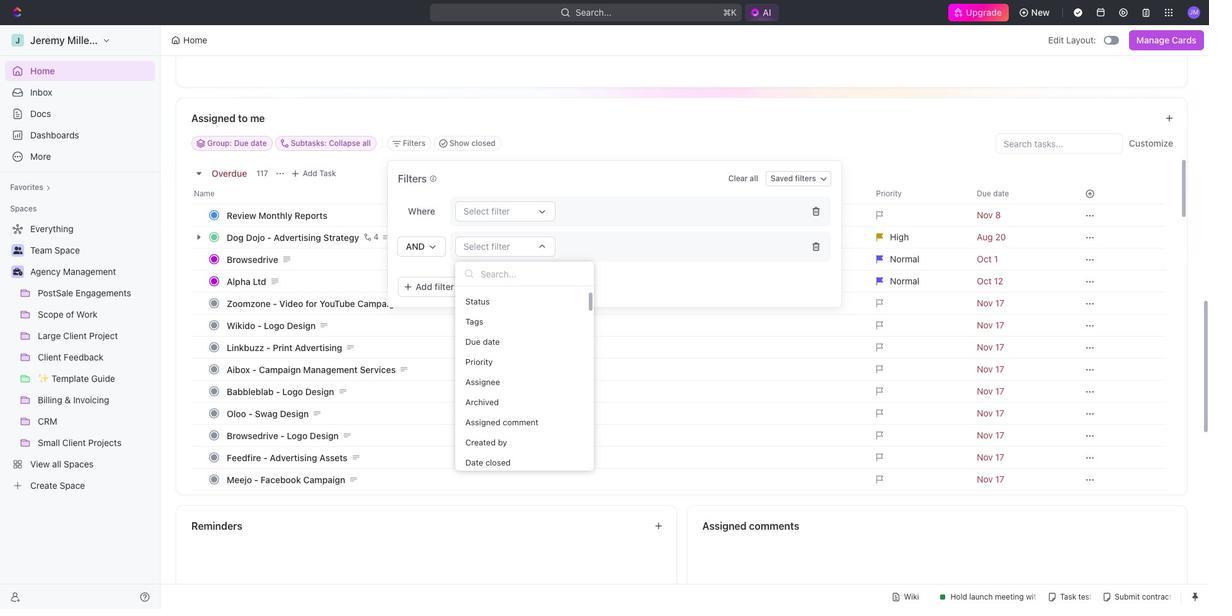 Task type: describe. For each thing, give the bounding box(es) containing it.
saved filters
[[771, 174, 817, 183]]

zoomzone
[[227, 298, 271, 309]]

aibox - campaign management services link
[[224, 361, 867, 379]]

sidebar navigation
[[0, 25, 161, 610]]

add group button
[[467, 277, 536, 297]]

layout:
[[1067, 35, 1097, 45]]

comments
[[749, 521, 800, 532]]

search...
[[576, 7, 612, 18]]

wikido - logo design link
[[224, 317, 867, 335]]

add task button
[[288, 166, 341, 181]]

me
[[250, 113, 265, 124]]

assigned comments
[[703, 521, 800, 532]]

reminders
[[192, 521, 242, 532]]

business time image
[[13, 268, 22, 276]]

alpha
[[227, 276, 251, 287]]

agency management
[[30, 267, 116, 277]]

linkbuzz
[[227, 342, 264, 353]]

linkbuzz - print advertising link
[[224, 339, 867, 357]]

assigned to me
[[192, 113, 265, 124]]

comment
[[503, 417, 539, 428]]

swag
[[255, 409, 278, 419]]

created by
[[466, 438, 507, 448]]

feedfire
[[227, 453, 261, 463]]

group
[[504, 282, 528, 292]]

browsedrive for browsedrive - logo design
[[227, 431, 278, 441]]

clear
[[729, 174, 748, 183]]

assigned for assigned comments
[[703, 521, 747, 532]]

home inside sidebar navigation
[[30, 66, 55, 76]]

new button
[[1014, 3, 1058, 23]]

add for add task
[[303, 169, 317, 178]]

edit layout:
[[1049, 35, 1097, 45]]

date closed
[[466, 458, 511, 468]]

- for babbleblab
[[276, 387, 280, 397]]

dashboards
[[30, 130, 79, 141]]

select filter
[[464, 241, 510, 252]]

select filter button
[[456, 237, 556, 257]]

clear all button
[[724, 171, 764, 187]]

management inside sidebar navigation
[[63, 267, 116, 277]]

add group
[[485, 282, 528, 292]]

logo for wikido
[[264, 320, 285, 331]]

meejo - facebook campaign link
[[224, 471, 867, 489]]

services
[[360, 365, 396, 375]]

customize
[[1130, 138, 1174, 149]]

2 vertical spatial advertising
[[270, 453, 317, 463]]

4 button
[[362, 231, 381, 244]]

- for feedfire
[[264, 453, 268, 463]]

assets
[[320, 453, 348, 463]]

due date
[[466, 337, 500, 347]]

closed
[[486, 458, 511, 468]]

add for add group
[[485, 282, 501, 292]]

browsedrive - logo design
[[227, 431, 339, 441]]

spaces
[[10, 204, 37, 214]]

babbleblab - logo design link
[[224, 383, 867, 401]]

wikido - logo design
[[227, 320, 316, 331]]

advertising for -
[[274, 232, 321, 243]]

review
[[227, 210, 256, 221]]

alpha ltd
[[227, 276, 266, 287]]

filter for add filter
[[435, 282, 454, 292]]

dashboards link
[[5, 125, 155, 146]]

manage cards button
[[1130, 30, 1205, 50]]

created
[[466, 438, 496, 448]]

design for babbleblab - logo design
[[305, 387, 334, 397]]

oloo - swag design link
[[224, 405, 867, 423]]

new
[[1032, 7, 1050, 18]]

aibox - campaign management services
[[227, 365, 396, 375]]

task
[[320, 169, 336, 178]]

- for wikido
[[258, 320, 262, 331]]

add filter
[[416, 282, 454, 292]]

home link
[[5, 61, 155, 81]]

upgrade link
[[949, 4, 1009, 21]]

facebook
[[261, 475, 301, 485]]

zoomzone - video for youtube campaign link
[[224, 295, 867, 313]]

- for browsedrive
[[281, 431, 285, 441]]

- for oloo
[[249, 409, 253, 419]]

due
[[466, 337, 481, 347]]

- for linkbuzz
[[267, 342, 271, 353]]

Search tasks... text field
[[997, 134, 1123, 153]]

to
[[238, 113, 248, 124]]

favorites button
[[5, 180, 56, 195]]

1 horizontal spatial home
[[183, 35, 207, 45]]

design for wikido - logo design
[[287, 320, 316, 331]]

date
[[483, 337, 500, 347]]

wikido
[[227, 320, 255, 331]]

design for oloo - swag design
[[280, 409, 309, 419]]

agency management link
[[30, 262, 152, 282]]

manage cards
[[1137, 35, 1197, 45]]

status
[[466, 296, 490, 307]]

- for meejo
[[254, 475, 258, 485]]

print
[[273, 342, 293, 353]]

meejo - facebook campaign
[[227, 475, 346, 485]]

dog
[[227, 232, 244, 243]]

linkbuzz - print advertising
[[227, 342, 342, 353]]

dojo
[[246, 232, 265, 243]]

⌘k
[[724, 7, 737, 18]]

117
[[257, 169, 268, 178]]



Task type: locate. For each thing, give the bounding box(es) containing it.
filters
[[795, 174, 817, 183]]

add for add filter
[[416, 282, 433, 292]]

add up status
[[485, 282, 501, 292]]

-
[[267, 232, 272, 243], [273, 298, 277, 309], [258, 320, 262, 331], [267, 342, 271, 353], [253, 365, 257, 375], [276, 387, 280, 397], [249, 409, 253, 419], [281, 431, 285, 441], [264, 453, 268, 463], [254, 475, 258, 485]]

0 vertical spatial management
[[63, 267, 116, 277]]

ltd
[[253, 276, 266, 287]]

saved
[[771, 174, 793, 183]]

1 vertical spatial advertising
[[295, 342, 342, 353]]

date
[[466, 458, 484, 468]]

advertising down reports
[[274, 232, 321, 243]]

2 vertical spatial assigned
[[703, 521, 747, 532]]

review monthly reports
[[227, 210, 328, 221]]

0 horizontal spatial management
[[63, 267, 116, 277]]

saved filters button
[[766, 171, 832, 187]]

feedfire - advertising assets
[[227, 453, 348, 463]]

design up browsedrive - logo design
[[280, 409, 309, 419]]

assigned left to on the top left of page
[[192, 113, 236, 124]]

- right feedfire
[[264, 453, 268, 463]]

design inside wikido - logo design link
[[287, 320, 316, 331]]

2 browsedrive from the top
[[227, 431, 278, 441]]

4
[[374, 233, 379, 242]]

babbleblab
[[227, 387, 274, 397]]

- right wikido
[[258, 320, 262, 331]]

filter inside add filter button
[[435, 282, 454, 292]]

1 horizontal spatial filter
[[492, 241, 510, 252]]

1 vertical spatial management
[[303, 365, 358, 375]]

management left services
[[303, 365, 358, 375]]

filters
[[403, 139, 426, 148]]

filters button
[[387, 136, 431, 151]]

2 vertical spatial campaign
[[303, 475, 346, 485]]

- right meejo
[[254, 475, 258, 485]]

assigned for assigned comment
[[466, 417, 501, 428]]

all
[[750, 174, 759, 183]]

aibox
[[227, 365, 250, 375]]

clear all
[[729, 174, 759, 183]]

inbox link
[[5, 83, 155, 103]]

assigned comment
[[466, 417, 539, 428]]

1 horizontal spatial add
[[416, 282, 433, 292]]

where
[[408, 206, 435, 217]]

- right 'oloo'
[[249, 409, 253, 419]]

- for aibox
[[253, 365, 257, 375]]

- left print
[[267, 342, 271, 353]]

0 vertical spatial logo
[[264, 320, 285, 331]]

add filter button
[[398, 277, 462, 297]]

oloo - swag design
[[227, 409, 309, 419]]

upgrade
[[967, 7, 1003, 18]]

management right agency
[[63, 267, 116, 277]]

logo for browsedrive
[[287, 431, 308, 441]]

strategy
[[324, 232, 359, 243]]

browsedrive down dojo
[[227, 254, 278, 265]]

0 horizontal spatial filter
[[435, 282, 454, 292]]

overdue
[[212, 168, 247, 179]]

inbox
[[30, 87, 52, 98]]

campaign up babbleblab - logo design on the bottom of the page
[[259, 365, 301, 375]]

0 horizontal spatial add
[[303, 169, 317, 178]]

video
[[280, 298, 303, 309]]

advertising up aibox - campaign management services
[[295, 342, 342, 353]]

campaign inside meejo - facebook campaign link
[[303, 475, 346, 485]]

design down aibox - campaign management services
[[305, 387, 334, 397]]

design
[[287, 320, 316, 331], [305, 387, 334, 397], [280, 409, 309, 419], [310, 431, 339, 441]]

meejo
[[227, 475, 252, 485]]

advertising for print
[[295, 342, 342, 353]]

design for browsedrive - logo design
[[310, 431, 339, 441]]

1 horizontal spatial campaign
[[303, 475, 346, 485]]

for
[[306, 298, 317, 309]]

review monthly reports link
[[224, 206, 867, 225]]

1 vertical spatial filter
[[435, 282, 454, 292]]

0 vertical spatial filter
[[492, 241, 510, 252]]

browsedrive for browsedrive
[[227, 254, 278, 265]]

customize button
[[1126, 135, 1178, 152]]

1 vertical spatial browsedrive
[[227, 431, 278, 441]]

assigned left 'comments'
[[703, 521, 747, 532]]

filter inside select filter dropdown button
[[492, 241, 510, 252]]

- right dojo
[[267, 232, 272, 243]]

Search... text field
[[481, 265, 585, 284]]

0 horizontal spatial assigned
[[192, 113, 236, 124]]

favorites
[[10, 183, 43, 192]]

browsedrive inside browsedrive - logo design link
[[227, 431, 278, 441]]

- left video
[[273, 298, 277, 309]]

- up feedfire - advertising assets
[[281, 431, 285, 441]]

assigned
[[192, 113, 236, 124], [466, 417, 501, 428], [703, 521, 747, 532]]

1 browsedrive from the top
[[227, 254, 278, 265]]

1 vertical spatial assigned
[[466, 417, 501, 428]]

docs link
[[5, 104, 155, 124]]

logo up feedfire - advertising assets
[[287, 431, 308, 441]]

browsedrive link
[[224, 250, 867, 269]]

0 vertical spatial browsedrive
[[227, 254, 278, 265]]

browsedrive
[[227, 254, 278, 265], [227, 431, 278, 441]]

agency
[[30, 267, 61, 277]]

oloo
[[227, 409, 246, 419]]

browsedrive up feedfire
[[227, 431, 278, 441]]

browsedrive - logo design link
[[224, 427, 867, 445]]

design down video
[[287, 320, 316, 331]]

youtube
[[320, 298, 355, 309]]

logo
[[264, 320, 285, 331], [283, 387, 303, 397], [287, 431, 308, 441]]

add down and
[[416, 282, 433, 292]]

assignee
[[466, 377, 500, 387]]

design inside the babbleblab - logo design link
[[305, 387, 334, 397]]

1 horizontal spatial management
[[303, 365, 358, 375]]

assigned down the archived
[[466, 417, 501, 428]]

alpha ltd link
[[224, 273, 867, 291]]

monthly
[[259, 210, 293, 221]]

assigned for assigned to me
[[192, 113, 236, 124]]

1 vertical spatial logo
[[283, 387, 303, 397]]

2 horizontal spatial assigned
[[703, 521, 747, 532]]

home
[[183, 35, 207, 45], [30, 66, 55, 76]]

reports
[[295, 210, 328, 221]]

design up "assets"
[[310, 431, 339, 441]]

campaign
[[358, 298, 400, 309], [259, 365, 301, 375], [303, 475, 346, 485]]

design inside browsedrive - logo design link
[[310, 431, 339, 441]]

1 horizontal spatial assigned
[[466, 417, 501, 428]]

0 horizontal spatial campaign
[[259, 365, 301, 375]]

2 vertical spatial logo
[[287, 431, 308, 441]]

add task
[[303, 169, 336, 178]]

manage
[[1137, 35, 1170, 45]]

0 vertical spatial home
[[183, 35, 207, 45]]

logo for babbleblab
[[283, 387, 303, 397]]

select
[[464, 241, 489, 252]]

logo down aibox - campaign management services
[[283, 387, 303, 397]]

feedfire - advertising assets link
[[224, 449, 867, 467]]

and
[[406, 241, 425, 252]]

- right the aibox
[[253, 365, 257, 375]]

- for zoomzone
[[273, 298, 277, 309]]

babbleblab - logo design
[[227, 387, 334, 397]]

2 horizontal spatial campaign
[[358, 298, 400, 309]]

tags
[[466, 317, 484, 327]]

browsedrive inside browsedrive 'link'
[[227, 254, 278, 265]]

advertising up meejo - facebook campaign
[[270, 453, 317, 463]]

1 vertical spatial home
[[30, 66, 55, 76]]

archived
[[466, 397, 499, 407]]

campaign down "assets"
[[303, 475, 346, 485]]

campaign right youtube on the left of the page
[[358, 298, 400, 309]]

logo up print
[[264, 320, 285, 331]]

management
[[63, 267, 116, 277], [303, 365, 358, 375]]

design inside oloo - swag design link
[[280, 409, 309, 419]]

zoomzone - video for youtube campaign
[[227, 298, 400, 309]]

campaign inside aibox - campaign management services link
[[259, 365, 301, 375]]

0 vertical spatial advertising
[[274, 232, 321, 243]]

0 horizontal spatial home
[[30, 66, 55, 76]]

1 vertical spatial campaign
[[259, 365, 301, 375]]

0 vertical spatial assigned
[[192, 113, 236, 124]]

0 vertical spatial campaign
[[358, 298, 400, 309]]

- up oloo - swag design
[[276, 387, 280, 397]]

priority
[[466, 357, 493, 367]]

filter for select filter
[[492, 241, 510, 252]]

campaign inside zoomzone - video for youtube campaign link
[[358, 298, 400, 309]]

add left task
[[303, 169, 317, 178]]

2 horizontal spatial add
[[485, 282, 501, 292]]



Task type: vqa. For each thing, say whether or not it's contained in the screenshot.
the Team Space, , element
no



